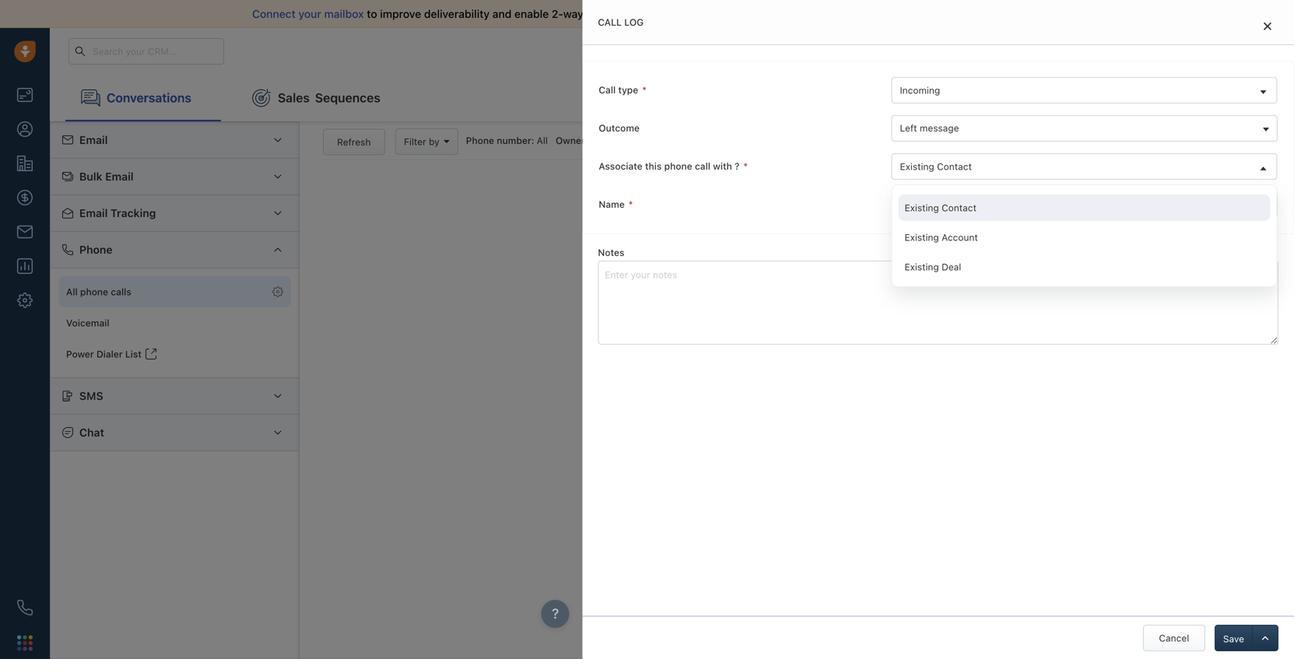 Task type: describe. For each thing, give the bounding box(es) containing it.
this
[[645, 161, 662, 172]]

left message button
[[891, 115, 1278, 142]]

existing contact inside option
[[905, 202, 977, 213]]

existing contact option
[[898, 195, 1270, 221]]

incoming link
[[892, 78, 1277, 103]]

2-
[[552, 7, 563, 20]]

filter
[[404, 136, 426, 147]]

voicemail
[[66, 317, 109, 328]]

your
[[298, 7, 321, 20]]

Enter your notes text field
[[598, 261, 1279, 345]]

call for call type
[[599, 84, 616, 95]]

enter
[[900, 199, 923, 210]]

list
[[125, 349, 142, 359]]

filter by
[[404, 136, 440, 147]]

explore plans link
[[1000, 42, 1078, 60]]

account
[[942, 232, 978, 243]]

power dialer list link
[[58, 338, 291, 370]]

with
[[713, 161, 732, 172]]

phone for phone number : all owner :
[[466, 135, 494, 146]]

filter by button
[[395, 128, 458, 155]]

cancel button
[[1143, 625, 1205, 651]]

voicemail link
[[58, 307, 291, 338]]

phone for phone
[[79, 243, 112, 256]]

dialog containing call log
[[582, 0, 1294, 659]]

list box containing existing contact
[[898, 195, 1270, 280]]

to
[[367, 7, 377, 20]]

left
[[900, 123, 917, 133]]

power dialer list
[[66, 349, 142, 359]]

last
[[926, 199, 942, 210]]

existing deal option
[[898, 254, 1270, 280]]

close image
[[1264, 22, 1272, 31]]

sales
[[278, 90, 310, 105]]

save button
[[1215, 625, 1252, 651]]

existing for existing account "option"
[[905, 232, 939, 243]]

number
[[497, 135, 531, 146]]

deliverability
[[424, 7, 490, 20]]

1 : from the left
[[531, 135, 534, 146]]

existing deal
[[905, 261, 961, 272]]

sync
[[586, 7, 610, 20]]

save
[[1223, 633, 1244, 644]]

phone image
[[17, 600, 33, 616]]

deal
[[942, 261, 961, 272]]

refresh
[[337, 137, 371, 148]]

call
[[695, 161, 710, 172]]

outcome
[[599, 123, 640, 133]]

type
[[618, 84, 638, 95]]



Task type: vqa. For each thing, say whether or not it's contained in the screenshot.
available.
no



Task type: locate. For each thing, give the bounding box(es) containing it.
1 vertical spatial call
[[599, 84, 616, 95]]

existing up enter
[[900, 161, 934, 172]]

enable
[[514, 7, 549, 20]]

existing contact up existing account
[[905, 202, 977, 213]]

existing
[[900, 161, 934, 172], [905, 202, 939, 213], [905, 232, 939, 243], [905, 261, 939, 272]]

contact inside dialog
[[937, 161, 972, 172]]

by
[[429, 136, 440, 147]]

enter last name
[[900, 199, 968, 210]]

existing contact inside dialog
[[900, 161, 972, 172]]

notes
[[598, 247, 624, 258]]

: right the all
[[585, 135, 588, 146]]

:
[[531, 135, 534, 146], [585, 135, 588, 146]]

phone number : all owner :
[[466, 135, 591, 146]]

power
[[66, 349, 94, 359]]

explore plans
[[1009, 46, 1069, 56]]

: left the all
[[531, 135, 534, 146]]

message
[[920, 123, 959, 133]]

existing left name
[[905, 202, 939, 213]]

tab list
[[50, 75, 1294, 121]]

conversations link
[[65, 75, 221, 121]]

existing for existing deal option
[[905, 261, 939, 272]]

associate
[[599, 161, 643, 172]]

existing up existing deal
[[905, 232, 939, 243]]

contact for list box at the top containing existing contact
[[942, 202, 977, 213]]

explore
[[1009, 46, 1043, 56]]

existing contact link
[[892, 154, 1277, 179]]

way
[[563, 7, 584, 20]]

sales sequences
[[278, 90, 380, 105]]

log
[[624, 17, 644, 28]]

owner
[[556, 135, 585, 146]]

0 vertical spatial phone
[[466, 135, 494, 146]]

1 vertical spatial existing contact
[[905, 202, 977, 213]]

mailbox
[[324, 7, 364, 20]]

phone
[[664, 161, 692, 172]]

call left type
[[599, 84, 616, 95]]

email
[[627, 7, 654, 20]]

existing contact
[[900, 161, 972, 172], [905, 202, 977, 213]]

tab list containing conversations
[[50, 75, 1294, 121]]

0 vertical spatial call
[[598, 17, 622, 28]]

existing left deal
[[905, 261, 939, 272]]

and
[[492, 7, 512, 20]]

call for call log
[[598, 17, 622, 28]]

phone up voicemail
[[79, 243, 112, 256]]

connect
[[252, 7, 296, 20]]

plans
[[1045, 46, 1069, 56]]

call
[[598, 17, 622, 28], [599, 84, 616, 95]]

1 horizontal spatial phone
[[466, 135, 494, 146]]

existing contact up the enter last name
[[900, 161, 972, 172]]

list box
[[898, 195, 1270, 280]]

enter last name button
[[891, 191, 1278, 218]]

2 : from the left
[[585, 135, 588, 146]]

contact up name
[[937, 161, 972, 172]]

of
[[613, 7, 624, 20]]

conversations
[[107, 90, 191, 105]]

call type
[[599, 84, 638, 95]]

1 horizontal spatial :
[[585, 135, 588, 146]]

all
[[537, 135, 548, 146]]

dialog
[[582, 0, 1294, 659]]

Search your CRM... text field
[[68, 38, 224, 65]]

conversations.
[[657, 7, 732, 20]]

?
[[735, 161, 740, 172]]

sequences
[[315, 90, 380, 105]]

0 vertical spatial existing contact
[[900, 161, 972, 172]]

contact right last
[[942, 202, 977, 213]]

0 horizontal spatial phone
[[79, 243, 112, 256]]

existing inside "option"
[[905, 232, 939, 243]]

call left log
[[598, 17, 622, 28]]

existing account
[[905, 232, 978, 243]]

cancel
[[1159, 633, 1189, 644]]

incoming
[[900, 85, 940, 96]]

0 horizontal spatial :
[[531, 135, 534, 146]]

connect your mailbox link
[[252, 7, 367, 20]]

name
[[599, 199, 625, 210]]

existing account option
[[898, 224, 1270, 251]]

1 vertical spatial phone
[[79, 243, 112, 256]]

associate this phone call with ?
[[599, 161, 740, 172]]

phone
[[466, 135, 494, 146], [79, 243, 112, 256]]

freshworks switcher image
[[17, 635, 33, 651]]

0 vertical spatial contact
[[937, 161, 972, 172]]

sales sequences link
[[237, 75, 396, 121]]

contact
[[937, 161, 972, 172], [942, 202, 977, 213]]

contact inside option
[[942, 202, 977, 213]]

existing for existing contact option
[[905, 202, 939, 213]]

improve
[[380, 7, 421, 20]]

left message
[[900, 123, 959, 133]]

1 vertical spatial contact
[[942, 202, 977, 213]]

call log
[[598, 17, 644, 28]]

refresh button
[[323, 129, 385, 155]]

name
[[944, 199, 968, 210]]

dialer
[[96, 349, 123, 359]]

contact for existing contact link
[[937, 161, 972, 172]]

phone left number
[[466, 135, 494, 146]]

existing inside dialog
[[900, 161, 934, 172]]

phone element
[[9, 592, 40, 623]]

connect your mailbox to improve deliverability and enable 2-way sync of email conversations.
[[252, 7, 732, 20]]



